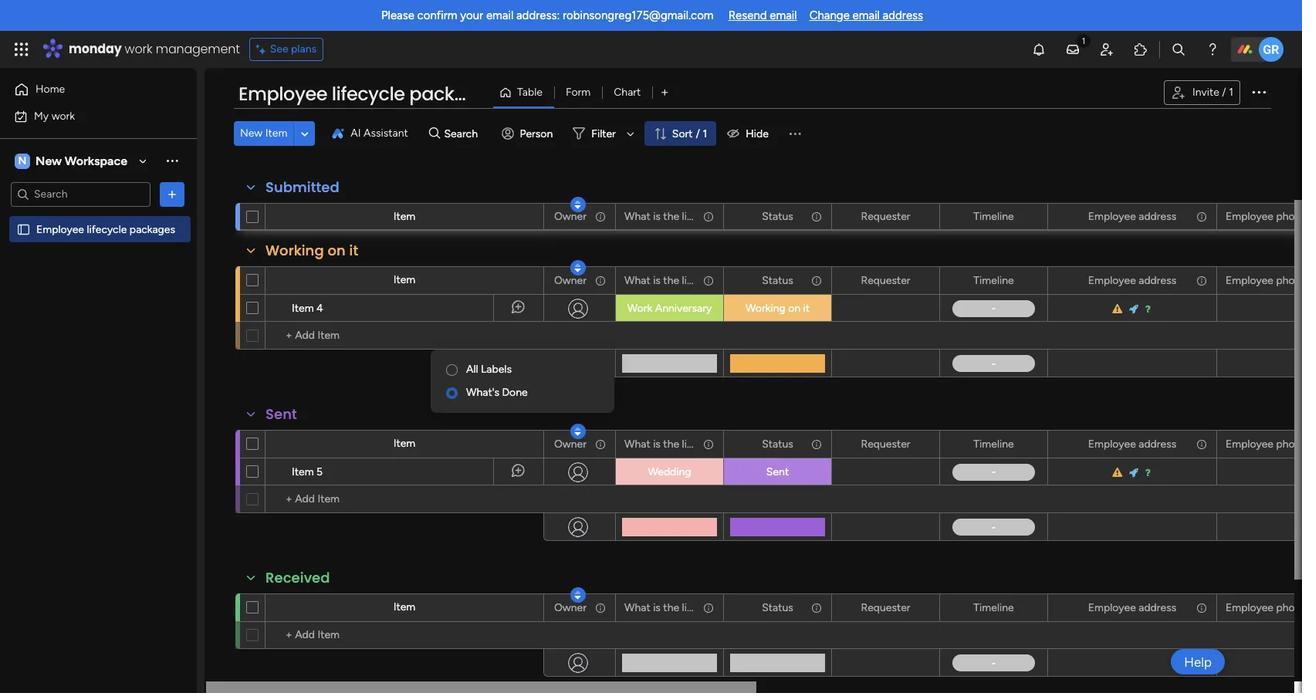 Task type: describe. For each thing, give the bounding box(es) containing it.
sort
[[673, 127, 693, 140]]

1 what is the life event? from the top
[[625, 210, 733, 223]]

received
[[266, 568, 330, 588]]

employee phone for first employee phone field from the top
[[1226, 210, 1303, 223]]

resend email
[[729, 8, 798, 22]]

email for change email address
[[853, 8, 880, 22]]

2 what is the life event? from the top
[[625, 274, 733, 287]]

monday
[[69, 40, 122, 58]]

3 employee address field from the top
[[1085, 436, 1181, 453]]

phone for fourth employee phone field from the top
[[1277, 601, 1303, 614]]

Submitted field
[[262, 178, 344, 198]]

hide
[[746, 127, 769, 140]]

3 is from the top
[[653, 438, 661, 451]]

it inside field
[[350, 241, 359, 260]]

working inside field
[[266, 241, 324, 260]]

1 horizontal spatial working on it
[[746, 302, 810, 315]]

1 + add item text field from the top
[[273, 327, 537, 345]]

work for my
[[51, 109, 75, 122]]

0 horizontal spatial options image
[[165, 187, 180, 202]]

change email address
[[810, 8, 924, 22]]

new workspace
[[36, 153, 127, 168]]

what's done
[[466, 386, 528, 399]]

+ Add Item text field
[[273, 490, 537, 509]]

resend email link
[[729, 8, 798, 22]]

owner for 1st sort desc image from the top
[[555, 210, 587, 223]]

3 event? from the top
[[700, 438, 733, 451]]

1 is from the top
[[653, 210, 661, 223]]

select product image
[[14, 42, 29, 57]]

employee for 2nd employee phone field from the bottom
[[1226, 438, 1274, 451]]

1 for invite / 1
[[1230, 86, 1234, 99]]

3 sort desc image from the top
[[575, 590, 581, 601]]

all labels
[[466, 363, 512, 376]]

help
[[1185, 655, 1213, 670]]

2 event? from the top
[[700, 274, 733, 287]]

warning image
[[1113, 468, 1125, 478]]

workspace
[[65, 153, 127, 168]]

phone for first employee phone field from the top
[[1277, 210, 1303, 223]]

employee inside employee lifecycle packages list box
[[36, 223, 84, 236]]

4 timeline field from the top
[[970, 600, 1018, 617]]

table
[[517, 86, 543, 99]]

life for first what is the life event? field
[[682, 210, 697, 223]]

monday work management
[[69, 40, 240, 58]]

new item
[[240, 127, 288, 140]]

on inside field
[[328, 241, 346, 260]]

management
[[156, 40, 240, 58]]

owner field for 3rd sort desc image
[[551, 600, 591, 617]]

1 event? from the top
[[700, 210, 733, 223]]

menu image
[[788, 126, 803, 141]]

packages inside list box
[[130, 223, 175, 236]]

requester for 3rd requester field from the bottom of the page
[[861, 274, 911, 287]]

question image
[[1146, 304, 1153, 314]]

status field for received
[[759, 600, 798, 617]]

1 sort desc image from the top
[[575, 199, 581, 210]]

submitted
[[266, 178, 340, 197]]

invite
[[1193, 86, 1220, 99]]

greg robinson image
[[1260, 37, 1284, 62]]

all
[[466, 363, 479, 376]]

work
[[628, 302, 653, 315]]

employee for first employee phone field from the top
[[1226, 210, 1274, 223]]

what for 3rd what is the life event? field from the top
[[625, 438, 651, 451]]

3 employee phone field from the top
[[1223, 436, 1303, 453]]

warning image
[[1113, 304, 1125, 314]]

the for 3rd what is the life event? field from the top
[[664, 438, 680, 451]]

invite / 1
[[1193, 86, 1234, 99]]

1 timeline field from the top
[[970, 208, 1018, 225]]

employee phone for 2nd employee phone field from the bottom
[[1226, 438, 1303, 451]]

my
[[34, 109, 49, 122]]

sent inside "field"
[[266, 405, 297, 424]]

1 vertical spatial it
[[804, 302, 810, 315]]

ai assistant button
[[326, 121, 415, 146]]

what's
[[466, 386, 500, 399]]

employee phone for fourth employee phone field from the top
[[1226, 601, 1303, 614]]

sort / 1
[[673, 127, 708, 140]]

4 employee address from the top
[[1089, 601, 1177, 614]]

new for new workspace
[[36, 153, 62, 168]]

change email address link
[[810, 8, 924, 22]]

timeline for 2nd timeline "field" from the top
[[974, 274, 1015, 287]]

requester for first requester field
[[861, 210, 911, 223]]

/ for sort
[[696, 127, 701, 140]]

person button
[[495, 121, 562, 146]]

1 employee address field from the top
[[1085, 208, 1181, 225]]

labels
[[481, 363, 512, 376]]

help button
[[1172, 650, 1226, 675]]

/ for invite
[[1223, 86, 1227, 99]]

new item button
[[234, 121, 294, 146]]

1 for sort / 1
[[703, 127, 708, 140]]

employee for fourth employee phone field from the top
[[1226, 601, 1274, 614]]

n
[[18, 154, 27, 167]]

ai
[[351, 127, 361, 140]]

what for first what is the life event? field
[[625, 210, 651, 223]]

assistant
[[364, 127, 408, 140]]

3 requester field from the top
[[858, 436, 915, 453]]

2 employee phone field from the top
[[1223, 272, 1303, 289]]

email for resend email
[[770, 8, 798, 22]]

inbox image
[[1066, 42, 1081, 57]]

employee for 3rd employee phone field from the bottom
[[1226, 274, 1274, 287]]

see plans button
[[249, 38, 324, 61]]

1 horizontal spatial working
[[746, 302, 786, 315]]

address:
[[517, 8, 560, 22]]

plans
[[291, 42, 317, 56]]

address for first employee address field from the top
[[1139, 210, 1177, 223]]

address for second employee address field from the top of the page
[[1139, 274, 1177, 287]]

search everything image
[[1172, 42, 1187, 57]]

2 is from the top
[[653, 274, 661, 287]]

notifications image
[[1032, 42, 1047, 57]]

confirm
[[418, 8, 458, 22]]

status for submitted
[[762, 210, 794, 223]]

2 what is the life event? field from the top
[[621, 272, 733, 289]]

Working on it field
[[262, 241, 362, 261]]

form button
[[554, 80, 603, 105]]

Employee lifecycle packages field
[[235, 81, 500, 107]]

form
[[566, 86, 591, 99]]

resend
[[729, 8, 767, 22]]

4 what is the life event? from the top
[[625, 601, 733, 614]]

sort desc image
[[575, 426, 581, 437]]

workspace selection element
[[15, 152, 130, 170]]

owner for second sort desc image from the bottom
[[555, 274, 587, 287]]

the for first what is the life event? field
[[664, 210, 680, 223]]

anniversary
[[655, 302, 712, 315]]

item 4
[[292, 302, 323, 315]]

owner for sort desc icon
[[555, 438, 587, 451]]

owner field for sort desc icon
[[551, 436, 591, 453]]



Task type: vqa. For each thing, say whether or not it's contained in the screenshot.
Sent in the field
yes



Task type: locate. For each thing, give the bounding box(es) containing it.
employee phone for 3rd employee phone field from the bottom
[[1226, 274, 1303, 287]]

new inside workspace selection element
[[36, 153, 62, 168]]

/ right invite
[[1223, 86, 1227, 99]]

what for 1st what is the life event? field from the bottom of the page
[[625, 601, 651, 614]]

What is the life event? field
[[621, 208, 733, 225], [621, 272, 733, 289], [621, 436, 733, 453], [621, 600, 733, 617]]

is
[[653, 210, 661, 223], [653, 274, 661, 287], [653, 438, 661, 451], [653, 601, 661, 614]]

0 horizontal spatial /
[[696, 127, 701, 140]]

work inside button
[[51, 109, 75, 122]]

email right your
[[486, 8, 514, 22]]

0 vertical spatial 1
[[1230, 86, 1234, 99]]

2 what from the top
[[625, 274, 651, 287]]

employee lifecycle packages down "search in workspace" field
[[36, 223, 175, 236]]

timeline
[[974, 210, 1015, 223], [974, 274, 1015, 287], [974, 438, 1015, 451], [974, 601, 1015, 614]]

email right resend
[[770, 8, 798, 22]]

1
[[1230, 86, 1234, 99], [703, 127, 708, 140]]

+ Add Item text field
[[273, 327, 537, 345], [273, 626, 537, 645]]

event?
[[700, 210, 733, 223], [700, 274, 733, 287], [700, 438, 733, 451], [700, 601, 733, 614]]

1 horizontal spatial lifecycle
[[332, 81, 405, 107]]

1 vertical spatial sort desc image
[[575, 263, 581, 273]]

working
[[266, 241, 324, 260], [746, 302, 786, 315]]

change
[[810, 8, 850, 22]]

robinsongreg175@gmail.com
[[563, 8, 714, 22]]

public board image
[[16, 222, 31, 237]]

sort desc image
[[575, 199, 581, 210], [575, 263, 581, 273], [575, 590, 581, 601]]

2 employee address from the top
[[1089, 274, 1177, 287]]

done
[[502, 386, 528, 399]]

2 status field from the top
[[759, 272, 798, 289]]

wedding
[[648, 466, 692, 479]]

packages down workspace options image
[[130, 223, 175, 236]]

0 vertical spatial + add item text field
[[273, 327, 537, 345]]

1 employee phone from the top
[[1226, 210, 1303, 223]]

3 requester from the top
[[861, 438, 911, 451]]

1 horizontal spatial 1
[[1230, 86, 1234, 99]]

0 horizontal spatial work
[[51, 109, 75, 122]]

1 the from the top
[[664, 210, 680, 223]]

status for received
[[762, 601, 794, 614]]

address
[[883, 8, 924, 22], [1139, 210, 1177, 223], [1139, 274, 1177, 287], [1139, 438, 1177, 451], [1139, 601, 1177, 614]]

employee phone
[[1226, 210, 1303, 223], [1226, 274, 1303, 287], [1226, 438, 1303, 451], [1226, 601, 1303, 614]]

Search field
[[441, 123, 487, 144]]

1 vertical spatial + add item text field
[[273, 626, 537, 645]]

3 email from the left
[[853, 8, 880, 22]]

column information image
[[595, 275, 607, 287], [1196, 275, 1209, 287], [811, 438, 823, 451], [595, 602, 607, 614], [1196, 602, 1209, 614]]

0 vertical spatial lifecycle
[[332, 81, 405, 107]]

1 phone from the top
[[1277, 210, 1303, 223]]

1 horizontal spatial work
[[125, 40, 153, 58]]

options image
[[1250, 82, 1269, 101], [165, 187, 180, 202]]

1 vertical spatial options image
[[165, 187, 180, 202]]

employee lifecycle packages inside field
[[239, 81, 500, 107]]

2 timeline field from the top
[[970, 272, 1018, 289]]

help image
[[1206, 42, 1221, 57]]

2 timeline from the top
[[974, 274, 1015, 287]]

sent
[[266, 405, 297, 424], [767, 466, 789, 479]]

4 the from the top
[[664, 601, 680, 614]]

ai assistant
[[351, 127, 408, 140]]

1 vertical spatial on
[[789, 302, 801, 315]]

please confirm your email address: robinsongreg175@gmail.com
[[381, 8, 714, 22]]

4 event? from the top
[[700, 601, 733, 614]]

4 phone from the top
[[1277, 601, 1303, 614]]

work for monday
[[125, 40, 153, 58]]

status field for submitted
[[759, 208, 798, 225]]

/
[[1223, 86, 1227, 99], [696, 127, 701, 140]]

4 timeline from the top
[[974, 601, 1015, 614]]

3 phone from the top
[[1277, 438, 1303, 451]]

ai logo image
[[332, 127, 345, 140]]

question image
[[1146, 468, 1153, 478]]

table button
[[494, 80, 554, 105]]

employee lifecycle packages up the ai assistant "button"
[[239, 81, 500, 107]]

2 phone from the top
[[1277, 274, 1303, 287]]

what
[[625, 210, 651, 223], [625, 274, 651, 287], [625, 438, 651, 451], [625, 601, 651, 614]]

4 life from the top
[[682, 601, 697, 614]]

Owner field
[[551, 208, 591, 225], [551, 272, 591, 289], [551, 436, 591, 453], [551, 600, 591, 617]]

0 vertical spatial sort desc image
[[575, 199, 581, 210]]

5
[[317, 466, 323, 479]]

1 employee address from the top
[[1089, 210, 1177, 223]]

2 life from the top
[[682, 274, 697, 287]]

1 vertical spatial sent
[[767, 466, 789, 479]]

1 employee phone field from the top
[[1223, 208, 1303, 225]]

timeline for 4th timeline "field" from the bottom
[[974, 210, 1015, 223]]

1 vertical spatial employee lifecycle packages
[[36, 223, 175, 236]]

item
[[265, 127, 288, 140], [394, 210, 416, 223], [394, 273, 416, 287], [292, 302, 314, 315], [394, 437, 416, 450], [292, 466, 314, 479], [394, 601, 416, 614]]

1 requester field from the top
[[858, 208, 915, 225]]

lifecycle down "search in workspace" field
[[87, 223, 127, 236]]

owner field for second sort desc image from the bottom
[[551, 272, 591, 289]]

packages up search field
[[410, 81, 500, 107]]

3 owner field from the top
[[551, 436, 591, 453]]

option
[[0, 215, 197, 219]]

Received field
[[262, 568, 334, 589]]

add view image
[[662, 87, 668, 98]]

see plans
[[270, 42, 317, 56]]

workspace options image
[[165, 153, 180, 169]]

chart button
[[603, 80, 653, 105]]

3 status field from the top
[[759, 436, 798, 453]]

filter button
[[567, 121, 640, 146]]

chart
[[614, 86, 641, 99]]

0 horizontal spatial sent
[[266, 405, 297, 424]]

4 status field from the top
[[759, 600, 798, 617]]

2 employee address field from the top
[[1085, 272, 1181, 289]]

status field for working on it
[[759, 272, 798, 289]]

phone for 3rd employee phone field from the bottom
[[1277, 274, 1303, 287]]

1 horizontal spatial employee lifecycle packages
[[239, 81, 500, 107]]

/ right sort
[[696, 127, 701, 140]]

1 horizontal spatial on
[[789, 302, 801, 315]]

hide button
[[722, 121, 778, 146]]

1 image
[[1077, 32, 1091, 49]]

1 horizontal spatial packages
[[410, 81, 500, 107]]

3 employee address from the top
[[1089, 438, 1177, 451]]

1 inside the 'invite / 1' button
[[1230, 86, 1234, 99]]

0 vertical spatial employee lifecycle packages
[[239, 81, 500, 107]]

employee for first employee address field from the top
[[1089, 210, 1137, 223]]

new left angle down image
[[240, 127, 263, 140]]

1 horizontal spatial email
[[770, 8, 798, 22]]

0 vertical spatial on
[[328, 241, 346, 260]]

work right my
[[51, 109, 75, 122]]

4 requester field from the top
[[858, 600, 915, 617]]

0 vertical spatial it
[[350, 241, 359, 260]]

owner for 3rd sort desc image
[[555, 601, 587, 614]]

new for new item
[[240, 127, 263, 140]]

employee for employee lifecycle packages field
[[239, 81, 327, 107]]

invite / 1 button
[[1165, 80, 1241, 105]]

status for working on it
[[762, 274, 794, 287]]

life
[[682, 210, 697, 223], [682, 274, 697, 287], [682, 438, 697, 451], [682, 601, 697, 614]]

new right n
[[36, 153, 62, 168]]

employee lifecycle packages
[[239, 81, 500, 107], [36, 223, 175, 236]]

1 vertical spatial working on it
[[746, 302, 810, 315]]

your
[[461, 8, 484, 22]]

2 requester field from the top
[[858, 272, 915, 289]]

4 status from the top
[[762, 601, 794, 614]]

1 vertical spatial lifecycle
[[87, 223, 127, 236]]

4 owner from the top
[[555, 601, 587, 614]]

Search in workspace field
[[32, 185, 129, 203]]

0 vertical spatial work
[[125, 40, 153, 58]]

0 vertical spatial working on it
[[266, 241, 359, 260]]

1 horizontal spatial sent
[[767, 466, 789, 479]]

1 requester from the top
[[861, 210, 911, 223]]

4 employee address field from the top
[[1085, 600, 1181, 617]]

working on it
[[266, 241, 359, 260], [746, 302, 810, 315]]

0 horizontal spatial 1
[[703, 127, 708, 140]]

0 horizontal spatial employee lifecycle packages
[[36, 223, 175, 236]]

person
[[520, 127, 553, 140]]

rocket image
[[1130, 468, 1141, 478]]

3 timeline from the top
[[974, 438, 1015, 451]]

2 sort desc image from the top
[[575, 263, 581, 273]]

the
[[664, 210, 680, 223], [664, 274, 680, 287], [664, 438, 680, 451], [664, 601, 680, 614]]

1 timeline from the top
[[974, 210, 1015, 223]]

email
[[486, 8, 514, 22], [770, 8, 798, 22], [853, 8, 880, 22]]

1 horizontal spatial it
[[804, 302, 810, 315]]

arrow down image
[[622, 124, 640, 143]]

3 owner from the top
[[555, 438, 587, 451]]

phone for 2nd employee phone field from the bottom
[[1277, 438, 1303, 451]]

work anniversary
[[628, 302, 712, 315]]

employee for second employee address field from the top of the page
[[1089, 274, 1137, 287]]

working on it inside working on it field
[[266, 241, 359, 260]]

work
[[125, 40, 153, 58], [51, 109, 75, 122]]

4 what is the life event? field from the top
[[621, 600, 733, 617]]

item inside button
[[265, 127, 288, 140]]

apps image
[[1134, 42, 1149, 57]]

what for 3rd what is the life event? field from the bottom of the page
[[625, 274, 651, 287]]

Timeline field
[[970, 208, 1018, 225], [970, 272, 1018, 289], [970, 436, 1018, 453], [970, 600, 1018, 617]]

life for 3rd what is the life event? field from the bottom of the page
[[682, 274, 697, 287]]

0 horizontal spatial packages
[[130, 223, 175, 236]]

0 horizontal spatial working on it
[[266, 241, 359, 260]]

status
[[762, 210, 794, 223], [762, 274, 794, 287], [762, 438, 794, 451], [762, 601, 794, 614]]

timeline for first timeline "field" from the bottom of the page
[[974, 601, 1015, 614]]

0 horizontal spatial email
[[486, 8, 514, 22]]

the for 3rd what is the life event? field from the bottom of the page
[[664, 274, 680, 287]]

requester for 4th requester field from the top of the page
[[861, 601, 911, 614]]

1 owner field from the top
[[551, 208, 591, 225]]

life for 3rd what is the life event? field from the top
[[682, 438, 697, 451]]

1 vertical spatial 1
[[703, 127, 708, 140]]

0 horizontal spatial working
[[266, 241, 324, 260]]

4 employee phone field from the top
[[1223, 600, 1303, 617]]

1 status field from the top
[[759, 208, 798, 225]]

2 owner from the top
[[555, 274, 587, 287]]

owner field for 1st sort desc image from the top
[[551, 208, 591, 225]]

packages inside field
[[410, 81, 500, 107]]

v2 search image
[[429, 125, 441, 142]]

3 what is the life event? from the top
[[625, 438, 733, 451]]

2 vertical spatial sort desc image
[[575, 590, 581, 601]]

Status field
[[759, 208, 798, 225], [759, 272, 798, 289], [759, 436, 798, 453], [759, 600, 798, 617]]

what is the life event?
[[625, 210, 733, 223], [625, 274, 733, 287], [625, 438, 733, 451], [625, 601, 733, 614]]

the for 1st what is the life event? field from the bottom of the page
[[664, 601, 680, 614]]

options image down workspace options image
[[165, 187, 180, 202]]

2 horizontal spatial email
[[853, 8, 880, 22]]

packages
[[410, 81, 500, 107], [130, 223, 175, 236]]

1 horizontal spatial /
[[1223, 86, 1227, 99]]

lifecycle
[[332, 81, 405, 107], [87, 223, 127, 236]]

lifecycle up the ai assistant "button"
[[332, 81, 405, 107]]

3 what is the life event? field from the top
[[621, 436, 733, 453]]

1 vertical spatial packages
[[130, 223, 175, 236]]

life for 1st what is the life event? field from the bottom of the page
[[682, 601, 697, 614]]

requester for second requester field from the bottom of the page
[[861, 438, 911, 451]]

email right change
[[853, 8, 880, 22]]

employee inside employee lifecycle packages field
[[239, 81, 327, 107]]

1 status from the top
[[762, 210, 794, 223]]

Employee phone field
[[1223, 208, 1303, 225], [1223, 272, 1303, 289], [1223, 436, 1303, 453], [1223, 600, 1303, 617]]

1 vertical spatial working
[[746, 302, 786, 315]]

employee for second employee address field from the bottom
[[1089, 438, 1137, 451]]

0 vertical spatial new
[[240, 127, 263, 140]]

0 horizontal spatial it
[[350, 241, 359, 260]]

it
[[350, 241, 359, 260], [804, 302, 810, 315]]

2 the from the top
[[664, 274, 680, 287]]

2 requester from the top
[[861, 274, 911, 287]]

4 what from the top
[[625, 601, 651, 614]]

1 what is the life event? field from the top
[[621, 208, 733, 225]]

2 employee phone from the top
[[1226, 274, 1303, 287]]

lifecycle inside field
[[332, 81, 405, 107]]

owner
[[555, 210, 587, 223], [555, 274, 587, 287], [555, 438, 587, 451], [555, 601, 587, 614]]

employee address
[[1089, 210, 1177, 223], [1089, 274, 1177, 287], [1089, 438, 1177, 451], [1089, 601, 1177, 614]]

1 horizontal spatial options image
[[1250, 82, 1269, 101]]

address for second employee address field from the bottom
[[1139, 438, 1177, 451]]

home
[[36, 83, 65, 96]]

3 timeline field from the top
[[970, 436, 1018, 453]]

1 right sort
[[703, 127, 708, 140]]

0 horizontal spatial on
[[328, 241, 346, 260]]

1 what from the top
[[625, 210, 651, 223]]

1 owner from the top
[[555, 210, 587, 223]]

filter
[[592, 127, 616, 140]]

3 the from the top
[[664, 438, 680, 451]]

3 status from the top
[[762, 438, 794, 451]]

rocket image
[[1130, 304, 1141, 314]]

timeline for third timeline "field" from the top of the page
[[974, 438, 1015, 451]]

1 vertical spatial work
[[51, 109, 75, 122]]

employee
[[239, 81, 327, 107], [1089, 210, 1137, 223], [1226, 210, 1274, 223], [36, 223, 84, 236], [1089, 274, 1137, 287], [1226, 274, 1274, 287], [1089, 438, 1137, 451], [1226, 438, 1274, 451], [1089, 601, 1137, 614], [1226, 601, 1274, 614]]

employee for first employee address field from the bottom of the page
[[1089, 601, 1137, 614]]

column information image
[[595, 210, 607, 223], [703, 210, 715, 223], [811, 210, 823, 223], [1196, 210, 1209, 223], [703, 275, 715, 287], [811, 275, 823, 287], [595, 438, 607, 451], [703, 438, 715, 451], [1196, 438, 1209, 451], [703, 602, 715, 614], [811, 602, 823, 614]]

0 vertical spatial working
[[266, 241, 324, 260]]

4 employee phone from the top
[[1226, 601, 1303, 614]]

Sent field
[[262, 405, 301, 425]]

workspace image
[[15, 153, 30, 170]]

my work
[[34, 109, 75, 122]]

phone
[[1277, 210, 1303, 223], [1277, 274, 1303, 287], [1277, 438, 1303, 451], [1277, 601, 1303, 614]]

4
[[317, 302, 323, 315]]

0 horizontal spatial new
[[36, 153, 62, 168]]

on
[[328, 241, 346, 260], [789, 302, 801, 315]]

Requester field
[[858, 208, 915, 225], [858, 272, 915, 289], [858, 436, 915, 453], [858, 600, 915, 617]]

address for first employee address field from the bottom of the page
[[1139, 601, 1177, 614]]

new inside new item button
[[240, 127, 263, 140]]

see
[[270, 42, 289, 56]]

4 requester from the top
[[861, 601, 911, 614]]

1 horizontal spatial new
[[240, 127, 263, 140]]

3 what from the top
[[625, 438, 651, 451]]

item 5
[[292, 466, 323, 479]]

requester
[[861, 210, 911, 223], [861, 274, 911, 287], [861, 438, 911, 451], [861, 601, 911, 614]]

2 + add item text field from the top
[[273, 626, 537, 645]]

0 vertical spatial packages
[[410, 81, 500, 107]]

options image down greg robinson image
[[1250, 82, 1269, 101]]

0 horizontal spatial lifecycle
[[87, 223, 127, 236]]

work right monday
[[125, 40, 153, 58]]

2 owner field from the top
[[551, 272, 591, 289]]

invite members image
[[1100, 42, 1115, 57]]

angle down image
[[301, 128, 309, 139]]

2 email from the left
[[770, 8, 798, 22]]

4 owner field from the top
[[551, 600, 591, 617]]

1 email from the left
[[486, 8, 514, 22]]

1 right invite
[[1230, 86, 1234, 99]]

3 life from the top
[[682, 438, 697, 451]]

employee lifecycle packages inside list box
[[36, 223, 175, 236]]

lifecycle inside list box
[[87, 223, 127, 236]]

4 is from the top
[[653, 601, 661, 614]]

0 vertical spatial /
[[1223, 86, 1227, 99]]

my work button
[[9, 104, 166, 129]]

2 status from the top
[[762, 274, 794, 287]]

3 employee phone from the top
[[1226, 438, 1303, 451]]

0 vertical spatial sent
[[266, 405, 297, 424]]

1 vertical spatial /
[[696, 127, 701, 140]]

1 life from the top
[[682, 210, 697, 223]]

1 vertical spatial new
[[36, 153, 62, 168]]

Employee address field
[[1085, 208, 1181, 225], [1085, 272, 1181, 289], [1085, 436, 1181, 453], [1085, 600, 1181, 617]]

home button
[[9, 77, 166, 102]]

/ inside the 'invite / 1' button
[[1223, 86, 1227, 99]]

0 vertical spatial options image
[[1250, 82, 1269, 101]]

employee lifecycle packages list box
[[0, 213, 197, 451]]

please
[[381, 8, 415, 22]]

new
[[240, 127, 263, 140], [36, 153, 62, 168]]



